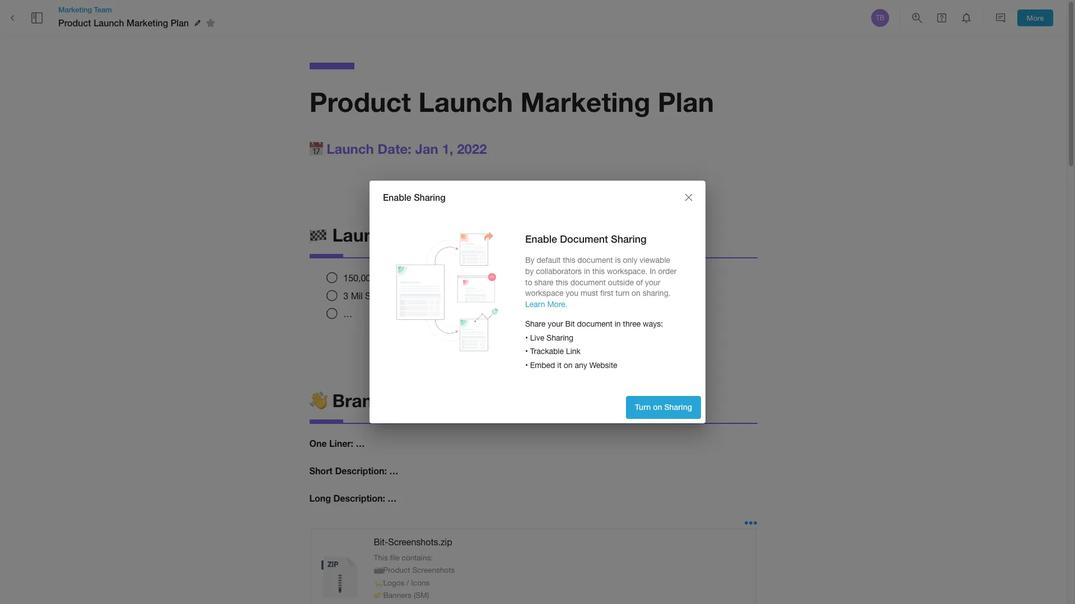 Task type: describe. For each thing, give the bounding box(es) containing it.
of
[[636, 278, 643, 287]]

2022
[[457, 141, 487, 157]]

📅
[[309, 141, 323, 157]]

downloads
[[421, 273, 465, 283]]

it
[[557, 361, 562, 370]]

sharing inside share your bit document in three ways: • live sharing • trackable link • embed it on any website
[[547, 334, 573, 343]]

1 vertical spatial plan
[[658, 86, 714, 118]]

launch right "📅"
[[327, 141, 374, 157]]

🏁 launch goals
[[309, 224, 449, 246]]

sharing up goals at the left top of the page
[[414, 192, 446, 203]]

1 horizontal spatial product
[[309, 86, 411, 118]]

to
[[525, 278, 532, 287]]

(sm)
[[414, 591, 429, 600]]

launch up 150,000
[[332, 224, 395, 246]]

share your bit document in three ways: • live sharing • trackable link • embed it on any website
[[525, 320, 663, 370]]

2 • from the top
[[525, 347, 528, 356]]

collaborators
[[536, 267, 582, 276]]

150,000 thousand downloads
[[343, 273, 465, 283]]

thousand
[[378, 273, 418, 283]]

share
[[534, 278, 554, 287]]

👋 branding / message
[[309, 390, 504, 412]]

is
[[615, 256, 621, 265]]

0 horizontal spatial marketing
[[58, 5, 92, 14]]

website
[[589, 361, 617, 370]]

this file contains: 📷product screenshots ⭐️logos / icons 👉banners (sm)
[[374, 554, 455, 600]]

live
[[530, 334, 544, 343]]

contains:
[[402, 554, 433, 563]]

document for bit
[[577, 320, 613, 329]]

150,000
[[343, 273, 376, 283]]

link
[[566, 347, 581, 356]]

by
[[525, 256, 535, 265]]

2 vertical spatial this
[[556, 278, 568, 287]]

message
[[427, 390, 504, 412]]

⭐️logos
[[374, 579, 404, 588]]

jan
[[415, 141, 438, 157]]

long description: …
[[309, 493, 397, 504]]

in inside share your bit document in three ways: • live sharing • trackable link • embed it on any website
[[615, 320, 621, 329]]

1,
[[442, 141, 453, 157]]

document for this
[[577, 256, 613, 265]]

3 mil social media impressions
[[343, 291, 468, 301]]

sharing.
[[643, 289, 671, 298]]

favorite image
[[204, 16, 217, 30]]

1 vertical spatial marketing
[[127, 17, 168, 28]]

2 horizontal spatial marketing
[[520, 86, 650, 118]]

0 vertical spatial plan
[[171, 17, 189, 28]]

long
[[309, 493, 331, 504]]

goals
[[400, 224, 449, 246]]

🏁
[[309, 224, 327, 246]]

date:
[[378, 141, 411, 157]]

more button
[[1017, 9, 1053, 27]]

one
[[309, 439, 327, 449]]

tb
[[876, 14, 884, 22]]

bit-screenshots.zip
[[374, 537, 452, 547]]

turn on sharing button
[[626, 397, 701, 419]]

more
[[1027, 13, 1044, 22]]

social
[[365, 291, 390, 301]]

launch down team at the left top of page
[[94, 17, 124, 28]]

… for one liner: …
[[356, 439, 365, 449]]

by
[[525, 267, 534, 276]]

on inside by default this document is only viewable by collaborators in this workspace. in order to share this document outside of your workspace you must first turn on sharing. learn more.
[[632, 289, 641, 298]]

screenshots
[[412, 566, 455, 575]]

first
[[600, 289, 613, 298]]

icons
[[411, 579, 430, 588]]

short
[[309, 466, 333, 477]]

learn more. link
[[525, 300, 567, 309]]

1 horizontal spatial /
[[415, 390, 422, 412]]

3
[[343, 291, 348, 301]]

liner:
[[329, 439, 353, 449]]

enable document sharing dialog
[[370, 181, 706, 424]]

sharing up only
[[611, 233, 647, 245]]

must
[[581, 289, 598, 298]]



Task type: vqa. For each thing, say whether or not it's contained in the screenshot.
Table of Contents Image
no



Task type: locate. For each thing, give the bounding box(es) containing it.
more.
[[547, 300, 567, 309]]

👉banners
[[374, 591, 411, 600]]

on inside share your bit document in three ways: • live sharing • trackable link • embed it on any website
[[564, 361, 573, 370]]

0 vertical spatial your
[[645, 278, 660, 287]]

your inside by default this document is only viewable by collaborators in this workspace. in order to share this document outside of your workspace you must first turn on sharing. learn more.
[[645, 278, 660, 287]]

embed
[[530, 361, 555, 370]]

0 vertical spatial /
[[415, 390, 422, 412]]

1 • from the top
[[525, 334, 528, 343]]

outside
[[608, 278, 634, 287]]

enable up 🏁 launch goals at the top left
[[383, 192, 411, 203]]

📅 launch date: jan 1, 2022
[[309, 141, 487, 157]]

workspace
[[525, 289, 564, 298]]

sharing down bit
[[547, 334, 573, 343]]

enable
[[383, 192, 411, 203], [525, 233, 557, 245]]

1 horizontal spatial in
[[615, 320, 621, 329]]

screenshots.zip
[[388, 537, 452, 547]]

launch
[[94, 17, 124, 28], [418, 86, 513, 118], [327, 141, 374, 157], [332, 224, 395, 246]]

short description: …
[[309, 466, 398, 477]]

description: up 'long description: …'
[[335, 466, 387, 477]]

sharing
[[414, 192, 446, 203], [611, 233, 647, 245], [547, 334, 573, 343], [664, 403, 692, 412]]

your inside share your bit document in three ways: • live sharing • trackable link • embed it on any website
[[548, 320, 563, 329]]

only
[[623, 256, 637, 265]]

2 vertical spatial on
[[653, 403, 662, 412]]

0 horizontal spatial /
[[407, 579, 409, 588]]

enable for enable sharing
[[383, 192, 411, 203]]

impressions
[[419, 291, 468, 301]]

branding
[[332, 390, 410, 412]]

2 horizontal spatial on
[[653, 403, 662, 412]]

0 vertical spatial on
[[632, 289, 641, 298]]

file
[[390, 554, 400, 563]]

document left is
[[577, 256, 613, 265]]

workspace.
[[607, 267, 647, 276]]

• left embed
[[525, 361, 528, 370]]

on inside button
[[653, 403, 662, 412]]

description: for long
[[333, 493, 385, 504]]

launch up 2022
[[418, 86, 513, 118]]

enable document sharing
[[525, 233, 647, 245]]

1 horizontal spatial your
[[645, 278, 660, 287]]

one liner: …
[[309, 439, 365, 449]]

by default this document is only viewable by collaborators in this workspace. in order to share this document outside of your workspace you must first turn on sharing. learn more.
[[525, 256, 677, 309]]

this
[[563, 256, 575, 265], [592, 267, 605, 276], [556, 278, 568, 287]]

👋
[[309, 390, 327, 412]]

1 vertical spatial document
[[570, 278, 606, 287]]

any
[[575, 361, 587, 370]]

default
[[537, 256, 561, 265]]

turn
[[635, 403, 651, 412]]

bit-
[[374, 537, 388, 547]]

/ inside this file contains: 📷product screenshots ⭐️logos / icons 👉banners (sm)
[[407, 579, 409, 588]]

1 vertical spatial /
[[407, 579, 409, 588]]

in inside by default this document is only viewable by collaborators in this workspace. in order to share this document outside of your workspace you must first turn on sharing. learn more.
[[584, 267, 590, 276]]

on right turn
[[653, 403, 662, 412]]

…
[[343, 309, 352, 319], [356, 439, 365, 449], [389, 466, 398, 477], [388, 493, 397, 504]]

document up must
[[570, 278, 606, 287]]

team
[[94, 5, 112, 14]]

three
[[623, 320, 641, 329]]

1 horizontal spatial marketing
[[127, 17, 168, 28]]

3 • from the top
[[525, 361, 528, 370]]

0 vertical spatial product launch marketing plan
[[58, 17, 189, 28]]

document right bit
[[577, 320, 613, 329]]

media
[[392, 291, 417, 301]]

0 vertical spatial enable
[[383, 192, 411, 203]]

document
[[577, 256, 613, 265], [570, 278, 606, 287], [577, 320, 613, 329]]

0 vertical spatial description:
[[335, 466, 387, 477]]

in left three
[[615, 320, 621, 329]]

marketing team link
[[58, 4, 219, 15]]

0 horizontal spatial product launch marketing plan
[[58, 17, 189, 28]]

mil
[[351, 291, 363, 301]]

•
[[525, 334, 528, 343], [525, 347, 528, 356], [525, 361, 528, 370]]

turn
[[616, 289, 629, 298]]

tb button
[[870, 7, 891, 29]]

1 horizontal spatial product launch marketing plan
[[309, 86, 714, 118]]

sharing right turn
[[664, 403, 692, 412]]

… up 'long description: …'
[[389, 466, 398, 477]]

your down in
[[645, 278, 660, 287]]

this up first
[[592, 267, 605, 276]]

product
[[58, 17, 91, 28], [309, 86, 411, 118]]

description:
[[335, 466, 387, 477], [333, 493, 385, 504]]

0 horizontal spatial plan
[[171, 17, 189, 28]]

trackable
[[530, 347, 564, 356]]

… for short description: …
[[389, 466, 398, 477]]

… down 3 on the left top of page
[[343, 309, 352, 319]]

in
[[650, 267, 656, 276]]

order
[[658, 267, 677, 276]]

marketing team
[[58, 5, 112, 14]]

2 vertical spatial document
[[577, 320, 613, 329]]

your
[[645, 278, 660, 287], [548, 320, 563, 329]]

1 horizontal spatial on
[[632, 289, 641, 298]]

1 vertical spatial product
[[309, 86, 411, 118]]

on down of
[[632, 289, 641, 298]]

0 vertical spatial product
[[58, 17, 91, 28]]

0 vertical spatial this
[[563, 256, 575, 265]]

enable up default
[[525, 233, 557, 245]]

you
[[566, 289, 579, 298]]

ways:
[[643, 320, 663, 329]]

1 vertical spatial product launch marketing plan
[[309, 86, 714, 118]]

this
[[374, 554, 388, 563]]

description: for short
[[335, 466, 387, 477]]

… up bit-
[[388, 493, 397, 504]]

0 vertical spatial document
[[577, 256, 613, 265]]

1 vertical spatial on
[[564, 361, 573, 370]]

1 vertical spatial this
[[592, 267, 605, 276]]

2 vertical spatial •
[[525, 361, 528, 370]]

0 horizontal spatial your
[[548, 320, 563, 329]]

enable sharing
[[383, 192, 446, 203]]

0 horizontal spatial on
[[564, 361, 573, 370]]

/ left message
[[415, 390, 422, 412]]

… for long description: …
[[388, 493, 397, 504]]

turn on sharing
[[635, 403, 692, 412]]

learn
[[525, 300, 545, 309]]

• left 'live'
[[525, 334, 528, 343]]

bit
[[565, 320, 575, 329]]

1 horizontal spatial enable
[[525, 233, 557, 245]]

document inside share your bit document in three ways: • live sharing • trackable link • embed it on any website
[[577, 320, 613, 329]]

1 vertical spatial in
[[615, 320, 621, 329]]

0 horizontal spatial product
[[58, 17, 91, 28]]

• left trackable
[[525, 347, 528, 356]]

/ left icons
[[407, 579, 409, 588]]

this up "collaborators"
[[563, 256, 575, 265]]

share
[[525, 320, 546, 329]]

document
[[560, 233, 608, 245]]

1 vertical spatial description:
[[333, 493, 385, 504]]

in up must
[[584, 267, 590, 276]]

on
[[632, 289, 641, 298], [564, 361, 573, 370], [653, 403, 662, 412]]

description: down short description: … at the left bottom
[[333, 493, 385, 504]]

1 vertical spatial enable
[[525, 233, 557, 245]]

1 vertical spatial •
[[525, 347, 528, 356]]

0 vertical spatial in
[[584, 267, 590, 276]]

sharing inside button
[[664, 403, 692, 412]]

enable for enable document sharing
[[525, 233, 557, 245]]

0 vertical spatial •
[[525, 334, 528, 343]]

0 horizontal spatial in
[[584, 267, 590, 276]]

0 vertical spatial marketing
[[58, 5, 92, 14]]

marketing
[[58, 5, 92, 14], [127, 17, 168, 28], [520, 86, 650, 118]]

on right it
[[564, 361, 573, 370]]

1 horizontal spatial plan
[[658, 86, 714, 118]]

in
[[584, 267, 590, 276], [615, 320, 621, 329]]

this down "collaborators"
[[556, 278, 568, 287]]

0 horizontal spatial enable
[[383, 192, 411, 203]]

your left bit
[[548, 320, 563, 329]]

2 vertical spatial marketing
[[520, 86, 650, 118]]

… right liner:
[[356, 439, 365, 449]]

1 vertical spatial your
[[548, 320, 563, 329]]

viewable
[[640, 256, 670, 265]]

📷product
[[374, 566, 410, 575]]

/
[[415, 390, 422, 412], [407, 579, 409, 588]]



